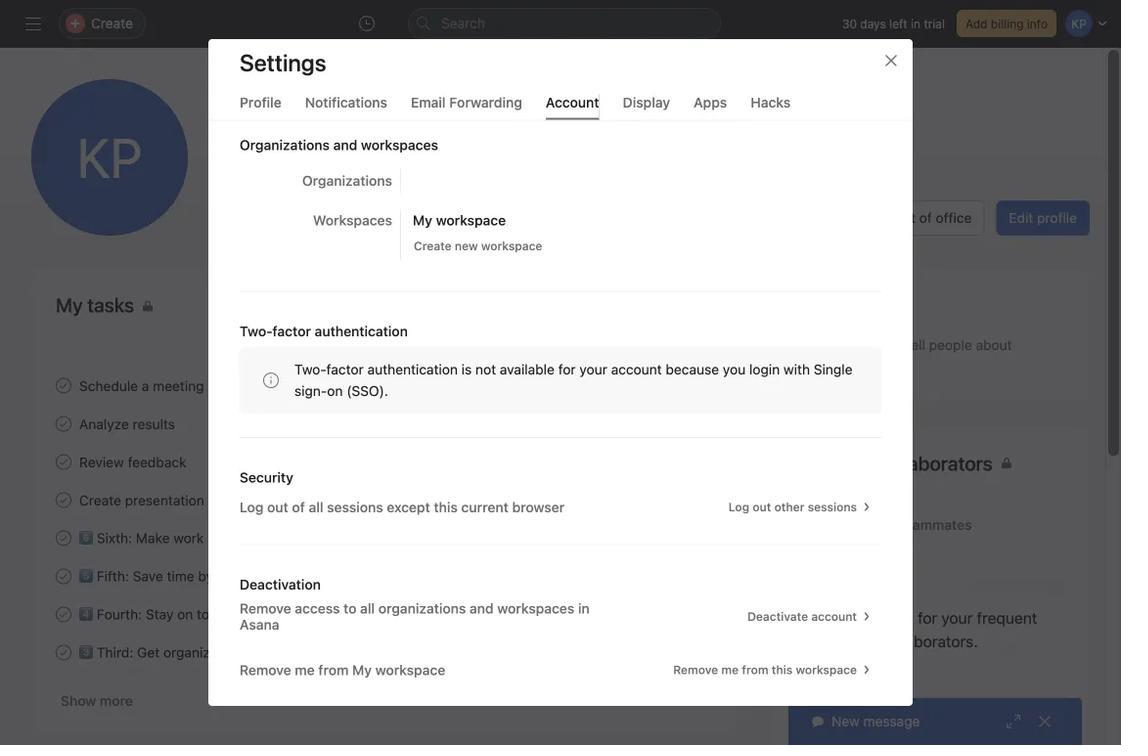 Task type: describe. For each thing, give the bounding box(es) containing it.
1 horizontal spatial my
[[413, 212, 432, 228]]

oct 30 button
[[675, 532, 713, 545]]

out for log out of all sessions except this current browser
[[267, 499, 288, 515]]

me for my
[[295, 662, 315, 678]]

expand new message image
[[1006, 714, 1021, 730]]

me for this
[[721, 663, 739, 676]]

0 vertical spatial work
[[173, 530, 204, 546]]

show more
[[61, 693, 133, 709]]

for
[[558, 361, 576, 377]]

0 horizontal spatial this
[[434, 499, 458, 515]]

available
[[500, 361, 555, 377]]

workspace down deactivate account button on the bottom right
[[796, 663, 857, 676]]

yourself.
[[793, 359, 847, 375]]

single
[[814, 361, 852, 377]]

other
[[774, 500, 805, 514]]

completed image for create
[[52, 489, 75, 512]]

completed checkbox for 5️⃣ fifth: save time by collaborating in asana
[[52, 565, 75, 588]]

email forwarding button
[[411, 94, 522, 120]]

manageable
[[208, 530, 285, 546]]

create for create presentation
[[79, 492, 121, 508]]

completed checkbox for create presentation
[[52, 489, 75, 512]]

edit
[[1009, 210, 1033, 226]]

0 horizontal spatial of
[[221, 606, 234, 622]]

4️⃣ fourth: stay on top of incoming work
[[79, 606, 330, 622]]

create for create new workspace
[[414, 239, 452, 252]]

organizations
[[378, 600, 466, 616]]

remove access to all organizations and workspaces in asana
[[240, 600, 590, 632]]

oct
[[675, 532, 695, 545]]

completed image for analyze
[[52, 412, 75, 436]]

local
[[297, 170, 326, 186]]

use
[[793, 337, 818, 353]]

remove for remove access to all organizations and workspaces in asana
[[240, 600, 291, 616]]

completed image for 4️⃣
[[52, 603, 75, 627]]

apps button
[[694, 94, 727, 120]]

access
[[295, 600, 340, 616]]

tell
[[906, 337, 925, 353]]

profile button
[[240, 94, 281, 120]]

completed image for 5️⃣
[[52, 565, 75, 588]]

by
[[198, 568, 213, 584]]

with inside two-factor authentication is not available for your account because you login with single sign-on (sso).
[[783, 361, 810, 377]]

organizations for organizations
[[302, 172, 392, 188]]

remove me from this workspace button
[[664, 656, 881, 683]]

3️⃣
[[79, 644, 93, 661]]

completed checkbox for 4️⃣ fourth: stay on top of incoming work
[[52, 603, 75, 627]]

create presentation
[[79, 492, 204, 508]]

except
[[387, 499, 430, 515]]

and inside remove access to all organizations and workspaces in asana
[[470, 600, 494, 616]]

add billing info
[[965, 17, 1048, 30]]

profile
[[1037, 210, 1077, 226]]

log for log out other sessions
[[728, 500, 749, 514]]

4️⃣
[[79, 606, 93, 622]]

create new workspace
[[414, 239, 542, 252]]

all for sessions
[[309, 499, 323, 515]]

forwarding
[[449, 94, 522, 110]]

my workspace
[[413, 212, 506, 228]]

analyze results
[[79, 416, 175, 432]]

show
[[61, 693, 96, 709]]

0 vertical spatial workspaces
[[361, 136, 438, 153]]

workspaces inside remove access to all organizations and workspaces in asana
[[497, 600, 574, 616]]

sessions inside log out other sessions button
[[808, 500, 857, 514]]

deactivate
[[747, 609, 808, 623]]

3️⃣ third: get organized with sections
[[79, 644, 313, 661]]

because
[[666, 361, 719, 377]]

deactivation
[[240, 576, 321, 592]]

top
[[197, 606, 218, 622]]

set
[[870, 210, 891, 226]]

profile
[[240, 94, 281, 110]]

create new workspace button
[[405, 232, 551, 259]]

organizations for organizations and workspaces
[[240, 136, 330, 153]]

organizations and workspaces
[[240, 136, 438, 153]]

a
[[142, 378, 149, 394]]

save
[[133, 568, 163, 584]]

completed checkbox for 6️⃣ sixth: make work manageable
[[52, 527, 75, 550]]

add billing info button
[[957, 10, 1056, 37]]

completed image for 6️⃣
[[52, 527, 75, 550]]

third:
[[97, 644, 133, 661]]

notifications button
[[305, 94, 387, 120]]

0 horizontal spatial with
[[230, 644, 256, 661]]

left
[[889, 17, 907, 30]]

close image
[[883, 53, 899, 68]]

oct 30
[[675, 532, 713, 545]]

kendall parks
[[219, 123, 398, 160]]

on inside two-factor authentication is not available for your account because you login with single sign-on (sso).
[[327, 382, 343, 399]]

1 vertical spatial my
[[352, 662, 372, 678]]

new message
[[831, 714, 920, 730]]

0 horizontal spatial in
[[303, 568, 314, 584]]

use this space to tell people about yourself.
[[793, 337, 1012, 375]]

meeting
[[153, 378, 204, 394]]

two- for two-factor authentication is not available for your account because you login with single sign-on (sso).
[[294, 361, 326, 377]]

search
[[441, 15, 485, 31]]

1 vertical spatial on
[[177, 606, 193, 622]]

set out of office
[[870, 210, 972, 226]]

deactivate account button
[[739, 603, 881, 630]]

security
[[240, 469, 293, 485]]

collaborating
[[217, 568, 299, 584]]

organized
[[163, 644, 226, 661]]

completed checkbox for analyze results
[[52, 412, 75, 436]]

billing
[[991, 17, 1024, 30]]

browser
[[512, 499, 565, 515]]

1 vertical spatial time
[[167, 568, 194, 584]]

edit profile
[[1009, 210, 1077, 226]]

people
[[929, 337, 972, 353]]

your
[[579, 361, 607, 377]]

0 vertical spatial 30
[[842, 17, 857, 30]]

30 days left in trial
[[842, 17, 945, 30]]

10:33am local time
[[239, 170, 358, 186]]

days
[[860, 17, 886, 30]]

from for this
[[742, 663, 768, 676]]

workspace down remove access to all organizations and workspaces in asana
[[375, 662, 445, 678]]

0 vertical spatial and
[[333, 136, 357, 153]]

sixth:
[[97, 530, 132, 546]]

this inside button
[[772, 663, 793, 676]]

remove for remove me from this workspace
[[673, 663, 718, 676]]

analyze
[[79, 416, 129, 432]]

notifications
[[305, 94, 387, 110]]

show more button
[[56, 684, 138, 719]]

two-factor authentication
[[240, 323, 408, 339]]

log out other sessions
[[728, 500, 857, 514]]

not
[[475, 361, 496, 377]]

kendallparks02@gmail.com link
[[389, 167, 562, 189]]

incoming
[[238, 606, 295, 622]]

edit profile button
[[996, 201, 1090, 236]]



Task type: locate. For each thing, give the bounding box(es) containing it.
on left top
[[177, 606, 193, 622]]

1 completed image from the top
[[52, 450, 75, 474]]

3 completed image from the top
[[52, 603, 75, 627]]

this inside 'use this space to tell people about yourself.'
[[822, 337, 845, 353]]

0 vertical spatial all
[[309, 499, 323, 515]]

1 horizontal spatial and
[[470, 600, 494, 616]]

0 horizontal spatial 30
[[698, 532, 713, 545]]

from for my
[[318, 662, 349, 678]]

factor up (sso).
[[326, 361, 364, 377]]

2 vertical spatial this
[[772, 663, 793, 676]]

1 vertical spatial factor
[[326, 361, 364, 377]]

log for log out of all sessions except this current browser
[[240, 499, 264, 515]]

1 vertical spatial to
[[343, 600, 357, 616]]

remove
[[240, 600, 291, 616], [240, 662, 291, 678], [673, 663, 718, 676]]

from
[[318, 662, 349, 678], [742, 663, 768, 676]]

time left by
[[167, 568, 194, 584]]

out left other
[[753, 500, 771, 514]]

two-
[[240, 323, 272, 339], [294, 361, 326, 377]]

1 vertical spatial all
[[360, 600, 375, 616]]

feedback
[[128, 454, 186, 470]]

1 completed image from the top
[[52, 374, 75, 398]]

0 vertical spatial completed image
[[52, 450, 75, 474]]

me down sections
[[295, 662, 315, 678]]

completed image
[[52, 450, 75, 474], [52, 527, 75, 550], [52, 603, 75, 627]]

all up deactivation at the left of page
[[309, 499, 323, 515]]

to inside 'use this space to tell people about yourself.'
[[890, 337, 903, 353]]

log inside log out other sessions button
[[728, 500, 749, 514]]

this up single
[[822, 337, 845, 353]]

0 horizontal spatial all
[[309, 499, 323, 515]]

0 vertical spatial organizations
[[240, 136, 330, 153]]

1 vertical spatial in
[[303, 568, 314, 584]]

0 horizontal spatial workspaces
[[361, 136, 438, 153]]

in inside remove access to all organizations and workspaces in asana
[[578, 600, 590, 616]]

space
[[848, 337, 886, 353]]

(sso).
[[347, 382, 388, 399]]

my
[[413, 212, 432, 228], [352, 662, 372, 678]]

to inside remove access to all organizations and workspaces in asana
[[343, 600, 357, 616]]

0 horizontal spatial out
[[267, 499, 288, 515]]

of for office
[[919, 210, 932, 226]]

1 horizontal spatial asana
[[318, 568, 356, 584]]

of right top
[[221, 606, 234, 622]]

0 vertical spatial two-
[[240, 323, 272, 339]]

1 vertical spatial authentication
[[367, 361, 458, 377]]

hacks
[[751, 94, 791, 110]]

remove inside button
[[673, 663, 718, 676]]

create down review at left
[[79, 492, 121, 508]]

0 vertical spatial create
[[414, 239, 452, 252]]

to right access
[[343, 600, 357, 616]]

0 vertical spatial account
[[611, 361, 662, 377]]

about
[[976, 337, 1012, 353]]

from inside remove me from this workspace button
[[742, 663, 768, 676]]

1 vertical spatial asana
[[240, 616, 279, 632]]

0 horizontal spatial asana
[[240, 616, 279, 632]]

completed checkbox left 4️⃣ at the bottom left of the page
[[52, 603, 75, 627]]

2 horizontal spatial this
[[822, 337, 845, 353]]

1 horizontal spatial to
[[890, 337, 903, 353]]

2 completed image from the top
[[52, 527, 75, 550]]

log
[[240, 499, 264, 515], [728, 500, 749, 514]]

1 vertical spatial workspaces
[[497, 600, 574, 616]]

5 completed image from the top
[[52, 641, 75, 665]]

with left sections
[[230, 644, 256, 661]]

4 completed checkbox from the top
[[52, 527, 75, 550]]

1 horizontal spatial sessions
[[808, 500, 857, 514]]

1 horizontal spatial factor
[[326, 361, 364, 377]]

completed checkbox left 5️⃣
[[52, 565, 75, 588]]

fourth:
[[97, 606, 142, 622]]

time right local
[[330, 170, 358, 186]]

1 vertical spatial completed image
[[52, 527, 75, 550]]

completed image left 3️⃣
[[52, 641, 75, 665]]

trial
[[924, 17, 945, 30]]

asana up sections
[[240, 616, 279, 632]]

info
[[1027, 17, 1048, 30]]

of inside set out of office button
[[919, 210, 932, 226]]

work down deactivation at the left of page
[[299, 606, 330, 622]]

authentication inside two-factor authentication is not available for your account because you login with single sign-on (sso).
[[367, 361, 458, 377]]

with
[[783, 361, 810, 377], [230, 644, 256, 661]]

5 completed checkbox from the top
[[52, 565, 75, 588]]

2 vertical spatial completed image
[[52, 603, 75, 627]]

deactivate account
[[747, 609, 857, 623]]

work right make
[[173, 530, 204, 546]]

asana up access
[[318, 568, 356, 584]]

1 horizontal spatial create
[[414, 239, 452, 252]]

1 horizontal spatial log
[[728, 500, 749, 514]]

settings
[[240, 49, 326, 76]]

new
[[455, 239, 478, 252]]

kendallparks02@gmail.com
[[389, 170, 562, 186]]

on left (sso).
[[327, 382, 343, 399]]

all
[[309, 499, 323, 515], [360, 600, 375, 616]]

1 horizontal spatial with
[[783, 361, 810, 377]]

0 horizontal spatial sessions
[[327, 499, 383, 515]]

0 horizontal spatial me
[[295, 662, 315, 678]]

results
[[133, 416, 175, 432]]

1 horizontal spatial me
[[721, 663, 739, 676]]

30 right the oct
[[698, 532, 713, 545]]

6️⃣
[[79, 530, 93, 546]]

1 horizontal spatial on
[[327, 382, 343, 399]]

account right deactivate
[[811, 609, 857, 623]]

account right your
[[611, 361, 662, 377]]

0 horizontal spatial time
[[167, 568, 194, 584]]

1 horizontal spatial time
[[330, 170, 358, 186]]

0 vertical spatial my
[[413, 212, 432, 228]]

0 horizontal spatial from
[[318, 662, 349, 678]]

0 horizontal spatial and
[[333, 136, 357, 153]]

two-factor authentication is not available for your account because you login with single sign-on (sso).
[[294, 361, 852, 399]]

set out of office button
[[857, 201, 984, 236]]

factor
[[272, 323, 311, 339], [326, 361, 364, 377]]

review
[[79, 454, 124, 470]]

schedule
[[79, 378, 138, 394]]

me inside button
[[721, 663, 739, 676]]

completed checkbox for review feedback
[[52, 450, 75, 474]]

my down remove access to all organizations and workspaces in asana
[[352, 662, 372, 678]]

1 horizontal spatial in
[[578, 600, 590, 616]]

1 vertical spatial two-
[[294, 361, 326, 377]]

0 horizontal spatial work
[[173, 530, 204, 546]]

Completed checkbox
[[52, 412, 75, 436], [52, 450, 75, 474], [52, 489, 75, 512], [52, 527, 75, 550], [52, 565, 75, 588], [52, 603, 75, 627], [52, 641, 75, 665]]

log left other
[[728, 500, 749, 514]]

authentication for two-factor authentication is not available for your account because you login with single sign-on (sso).
[[367, 361, 458, 377]]

workspaces
[[313, 212, 392, 228]]

0 horizontal spatial account
[[611, 361, 662, 377]]

organizations
[[240, 136, 330, 153], [302, 172, 392, 188]]

Completed checkbox
[[52, 374, 75, 398]]

out right set
[[895, 210, 916, 226]]

more
[[100, 693, 133, 709]]

organizations up 10:33am local time
[[240, 136, 330, 153]]

0 horizontal spatial create
[[79, 492, 121, 508]]

account inside two-factor authentication is not available for your account because you login with single sign-on (sso).
[[611, 361, 662, 377]]

review feedback
[[79, 454, 186, 470]]

2 horizontal spatial in
[[911, 17, 921, 30]]

account button
[[546, 94, 599, 120]]

0 vertical spatial of
[[919, 210, 932, 226]]

1 vertical spatial account
[[811, 609, 857, 623]]

factor inside two-factor authentication is not available for your account because you login with single sign-on (sso).
[[326, 361, 364, 377]]

factor up the sign-
[[272, 323, 311, 339]]

completed checkbox for 3️⃣ third: get organized with sections
[[52, 641, 75, 665]]

0 vertical spatial with
[[783, 361, 810, 377]]

from down deactivate
[[742, 663, 768, 676]]

log up the manageable
[[240, 499, 264, 515]]

out for log out other sessions
[[753, 500, 771, 514]]

all inside remove access to all organizations and workspaces in asana
[[360, 600, 375, 616]]

all for organizations
[[360, 600, 375, 616]]

close image
[[1037, 714, 1053, 730]]

create left new
[[414, 239, 452, 252]]

frequent collaborators
[[793, 452, 993, 475]]

authentication for two-factor authentication
[[315, 323, 408, 339]]

completed checkbox down completed option
[[52, 412, 75, 436]]

organizations down organizations and workspaces
[[302, 172, 392, 188]]

authentication
[[315, 323, 408, 339], [367, 361, 458, 377]]

3 completed image from the top
[[52, 489, 75, 512]]

1 vertical spatial with
[[230, 644, 256, 661]]

1 horizontal spatial account
[[811, 609, 857, 623]]

sections
[[260, 644, 313, 661]]

my up create new workspace
[[413, 212, 432, 228]]

make
[[136, 530, 170, 546]]

completed image down completed option
[[52, 412, 75, 436]]

login
[[749, 361, 780, 377]]

asana
[[318, 568, 356, 584], [240, 616, 279, 632]]

0 vertical spatial time
[[330, 170, 358, 186]]

two- for two-factor authentication
[[240, 323, 272, 339]]

hacks button
[[751, 94, 791, 120]]

out down security
[[267, 499, 288, 515]]

30 left days
[[842, 17, 857, 30]]

account inside button
[[811, 609, 857, 623]]

create inside create new workspace button
[[414, 239, 452, 252]]

completed image left 5️⃣
[[52, 565, 75, 588]]

factor for two-factor authentication is not available for your account because you login with single sign-on (sso).
[[326, 361, 364, 377]]

7 completed checkbox from the top
[[52, 641, 75, 665]]

from down access
[[318, 662, 349, 678]]

factor for two-factor authentication
[[272, 323, 311, 339]]

1 horizontal spatial two-
[[294, 361, 326, 377]]

this right except
[[434, 499, 458, 515]]

0 horizontal spatial two-
[[240, 323, 272, 339]]

this down deactivate
[[772, 663, 793, 676]]

completed image
[[52, 374, 75, 398], [52, 412, 75, 436], [52, 489, 75, 512], [52, 565, 75, 588], [52, 641, 75, 665]]

two- inside two-factor authentication is not available for your account because you login with single sign-on (sso).
[[294, 361, 326, 377]]

2 completed checkbox from the top
[[52, 450, 75, 474]]

completed image left schedule
[[52, 374, 75, 398]]

0 vertical spatial in
[[911, 17, 921, 30]]

2 horizontal spatial of
[[919, 210, 932, 226]]

current
[[461, 499, 509, 515]]

1 vertical spatial work
[[299, 606, 330, 622]]

completed image for review
[[52, 450, 75, 474]]

workspace up new
[[436, 212, 506, 228]]

completed image for schedule
[[52, 374, 75, 398]]

log out of all sessions except this current browser
[[240, 499, 565, 515]]

display button
[[623, 94, 670, 120]]

6 completed checkbox from the top
[[52, 603, 75, 627]]

with down use
[[783, 361, 810, 377]]

search list box
[[408, 8, 721, 39]]

0 vertical spatial to
[[890, 337, 903, 353]]

2 vertical spatial of
[[221, 606, 234, 622]]

3 completed checkbox from the top
[[52, 489, 75, 512]]

presentation
[[125, 492, 204, 508]]

completed image left 4️⃣ at the bottom left of the page
[[52, 603, 75, 627]]

1 horizontal spatial out
[[753, 500, 771, 514]]

6️⃣ sixth: make work manageable
[[79, 530, 285, 546]]

remove me from this workspace
[[673, 663, 857, 676]]

you
[[723, 361, 746, 377]]

asana inside remove access to all organizations and workspaces in asana
[[240, 616, 279, 632]]

display
[[623, 94, 670, 110]]

to left tell
[[890, 337, 903, 353]]

of for all
[[292, 499, 305, 515]]

sessions right other
[[808, 500, 857, 514]]

completed image for 3️⃣
[[52, 641, 75, 665]]

0 vertical spatial factor
[[272, 323, 311, 339]]

1 vertical spatial and
[[470, 600, 494, 616]]

5️⃣
[[79, 568, 93, 584]]

completed checkbox left review at left
[[52, 450, 75, 474]]

0 vertical spatial this
[[822, 337, 845, 353]]

0 horizontal spatial to
[[343, 600, 357, 616]]

completed checkbox left 6️⃣
[[52, 527, 75, 550]]

in
[[911, 17, 921, 30], [303, 568, 314, 584], [578, 600, 590, 616]]

of left office
[[919, 210, 932, 226]]

completed image left 6️⃣
[[52, 527, 75, 550]]

my tasks
[[56, 293, 134, 316]]

completed checkbox left create presentation
[[52, 489, 75, 512]]

log out other sessions button
[[720, 493, 881, 520]]

1 vertical spatial 30
[[698, 532, 713, 545]]

me down deactivate account button on the bottom right
[[721, 663, 739, 676]]

email
[[411, 94, 446, 110]]

add
[[965, 17, 987, 30]]

search button
[[408, 8, 721, 39]]

2 horizontal spatial out
[[895, 210, 916, 226]]

1 completed checkbox from the top
[[52, 412, 75, 436]]

workspace right new
[[481, 239, 542, 252]]

is
[[461, 361, 472, 377]]

0 vertical spatial on
[[327, 382, 343, 399]]

1 horizontal spatial this
[[772, 663, 793, 676]]

30
[[842, 17, 857, 30], [698, 532, 713, 545]]

on
[[327, 382, 343, 399], [177, 606, 193, 622]]

1 horizontal spatial of
[[292, 499, 305, 515]]

to
[[890, 337, 903, 353], [343, 600, 357, 616]]

1 horizontal spatial workspaces
[[497, 600, 574, 616]]

2 vertical spatial in
[[578, 600, 590, 616]]

1 horizontal spatial work
[[299, 606, 330, 622]]

2 completed image from the top
[[52, 412, 75, 436]]

get
[[137, 644, 160, 661]]

0 horizontal spatial on
[[177, 606, 193, 622]]

1 horizontal spatial all
[[360, 600, 375, 616]]

office
[[936, 210, 972, 226]]

and down notifications 'button'
[[333, 136, 357, 153]]

0 horizontal spatial my
[[352, 662, 372, 678]]

1 vertical spatial this
[[434, 499, 458, 515]]

0 horizontal spatial log
[[240, 499, 264, 515]]

workspace
[[436, 212, 506, 228], [481, 239, 542, 252], [375, 662, 445, 678], [796, 663, 857, 676]]

and right 'organizations'
[[470, 600, 494, 616]]

0 vertical spatial asana
[[318, 568, 356, 584]]

1 horizontal spatial 30
[[842, 17, 857, 30]]

remove for remove me from my workspace
[[240, 662, 291, 678]]

completed image left review at left
[[52, 450, 75, 474]]

0 horizontal spatial factor
[[272, 323, 311, 339]]

out for set out of office
[[895, 210, 916, 226]]

1 vertical spatial organizations
[[302, 172, 392, 188]]

1 vertical spatial create
[[79, 492, 121, 508]]

of down security
[[292, 499, 305, 515]]

remove inside remove access to all organizations and workspaces in asana
[[240, 600, 291, 616]]

1 horizontal spatial from
[[742, 663, 768, 676]]

sessions left except
[[327, 499, 383, 515]]

all right access
[[360, 600, 375, 616]]

0 vertical spatial authentication
[[315, 323, 408, 339]]

4 completed image from the top
[[52, 565, 75, 588]]

1 vertical spatial of
[[292, 499, 305, 515]]

completed image left create presentation
[[52, 489, 75, 512]]

completed checkbox left 3️⃣
[[52, 641, 75, 665]]



Task type: vqa. For each thing, say whether or not it's contained in the screenshot.
Completed checkbox
yes



